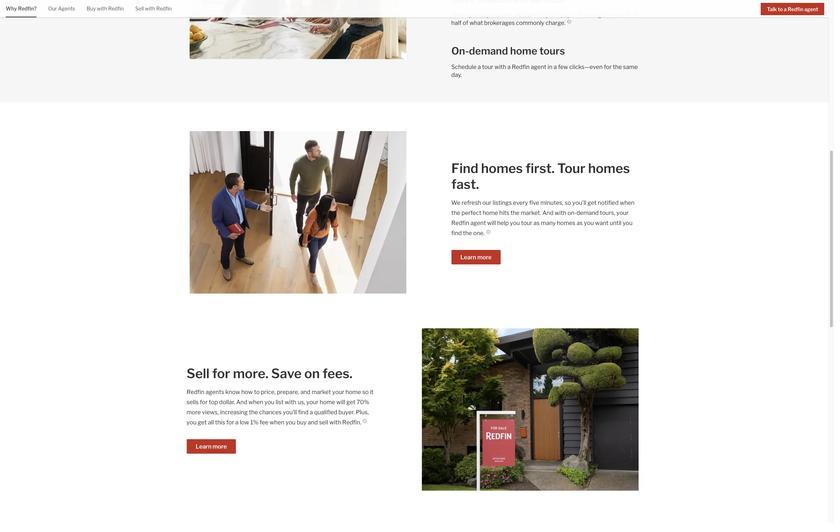 Task type: describe. For each thing, give the bounding box(es) containing it.
our
[[48, 5, 57, 12]]

redfin inside schedule a tour with a redfin agent in a few clicks—even for the same day.
[[512, 64, 530, 70]]

more inside redfin agents know how to price, prepare, and market your home so it sells for top dollar. and when you list with us, your home will get 70% more views, increasing the chances you'll find a qualified buyer. plus, you get all this for a low 1% fee when you buy and sell with redfin.
[[187, 409, 201, 416]]

increasing
[[220, 409, 248, 416]]

0 horizontal spatial demand
[[469, 45, 508, 57]]

this
[[215, 419, 225, 426]]

market
[[312, 389, 331, 396]]

home up "qualified"
[[320, 399, 335, 406]]

will inside we refresh our listings every five minutes, so you'll get notified when the perfect home hits the market. and with on-demand tours, your redfin agent will help you tour as many homes as you want until you find the one.
[[488, 220, 496, 227]]

our
[[483, 200, 492, 206]]

charge.
[[546, 20, 566, 26]]

chances
[[259, 409, 282, 416]]

what
[[470, 20, 483, 26]]

1 as from the left
[[534, 220, 540, 227]]

redfin agents know how to price, prepare, and market your home so it sells for top dollar. and when you list with us, your home will get 70% more views, increasing the chances you'll find a qualified buyer. plus, you get all this for a low 1% fee when you buy and sell with redfin.
[[187, 389, 374, 426]]

learn for find homes first. tour homes fast.
[[461, 254, 477, 261]]

to inside redfin agents know how to price, prepare, and market your home so it sells for top dollar. and when you list with us, your home will get 70% more views, increasing the chances you'll find a qualified buyer. plus, you get all this for a low 1% fee when you buy and sell with redfin.
[[254, 389, 260, 396]]

homes inside we refresh our listings every five minutes, so you'll get notified when the perfect home hits the market. and with on-demand tours, your redfin agent will help you tour as many homes as you want until you find the one.
[[557, 220, 576, 227]]

talk
[[768, 6, 777, 12]]

home left tours
[[510, 45, 538, 57]]

views,
[[202, 409, 219, 416]]

with inside schedule a tour with a redfin agent in a few clicks—even for the same day.
[[495, 64, 507, 70]]

buy inside when you buy and sell with redfin, you'll pay a 1% listing fee, less than half of what brokerages commonly charge.
[[480, 12, 490, 18]]

the right "hits"
[[511, 210, 520, 217]]

for inside schedule a tour with a redfin agent in a few clicks—even for the same day.
[[604, 64, 612, 70]]

you right help
[[510, 220, 520, 227]]

fee
[[260, 419, 269, 426]]

sell with redfin link
[[135, 0, 172, 16]]

few
[[558, 64, 568, 70]]

on
[[305, 366, 320, 382]]

buyer.
[[339, 409, 355, 416]]

listings
[[493, 200, 512, 206]]

sell with redfin
[[135, 5, 172, 12]]

first.
[[526, 160, 555, 176]]

with inside sell with redfin link
[[145, 5, 155, 12]]

our agents
[[48, 5, 75, 12]]

redfin agent with two customers talking at a kitchen table image
[[190, 0, 407, 59]]

you left the list
[[265, 399, 275, 406]]

in
[[548, 64, 553, 70]]

fast.
[[452, 176, 479, 192]]

one.
[[474, 230, 485, 237]]

qualified
[[314, 409, 337, 416]]

redfin inside button
[[788, 6, 804, 12]]

why redfin?
[[6, 5, 37, 12]]

a down the on-demand home tours
[[508, 64, 511, 70]]

2 vertical spatial get
[[198, 419, 207, 426]]

redfin.
[[342, 419, 362, 426]]

how
[[242, 389, 253, 396]]

learn more for find homes first. tour homes fast.
[[461, 254, 492, 261]]

when you buy and sell with redfin, you'll pay a 1% listing fee, less than half of what brokerages commonly charge.
[[452, 12, 639, 26]]

sells
[[187, 399, 199, 406]]

less
[[614, 12, 625, 18]]

find homes first. tour homes fast.
[[452, 160, 630, 192]]

market.
[[521, 210, 542, 217]]

notified
[[598, 200, 619, 206]]

top
[[209, 399, 218, 406]]

2 as from the left
[[577, 220, 583, 227]]

fees.
[[323, 366, 353, 382]]

commonly
[[516, 20, 545, 26]]

it
[[370, 389, 374, 396]]

pay
[[561, 12, 571, 18]]

you left 'all'
[[187, 419, 197, 426]]

disclaimer image for sell for more. save on fees.
[[363, 419, 367, 424]]

learn more for sell for more. save on fees.
[[196, 444, 227, 450]]

until
[[610, 220, 622, 227]]

refresh
[[462, 200, 481, 206]]

five
[[530, 200, 540, 206]]

perfect
[[462, 210, 482, 217]]

when
[[452, 12, 468, 18]]

the down the we
[[452, 210, 461, 217]]

when inside we refresh our listings every five minutes, so you'll get notified when the perfect home hits the market. and with on-demand tours, your redfin agent will help you tour as many homes as you want until you find the one.
[[620, 200, 635, 206]]

all
[[208, 419, 214, 426]]

you'll inside redfin agents know how to price, prepare, and market your home so it sells for top dollar. and when you list with us, your home will get 70% more views, increasing the chances you'll find a qualified buyer. plus, you get all this for a low 1% fee when you buy and sell with redfin.
[[283, 409, 297, 416]]

redfin inside redfin agents know how to price, prepare, and market your home so it sells for top dollar. and when you list with us, your home will get 70% more views, increasing the chances you'll find a qualified buyer. plus, you get all this for a low 1% fee when you buy and sell with redfin.
[[187, 389, 205, 396]]

a inside when you buy and sell with redfin, you'll pay a 1% listing fee, less than half of what brokerages commonly charge.
[[572, 12, 575, 18]]

home inside we refresh our listings every five minutes, so you'll get notified when the perfect home hits the market. and with on-demand tours, your redfin agent will help you tour as many homes as you want until you find the one.
[[483, 210, 498, 217]]

home up 70%
[[346, 389, 361, 396]]

a left "qualified"
[[310, 409, 313, 416]]

2 horizontal spatial disclaimer image
[[567, 20, 572, 24]]

every
[[513, 200, 528, 206]]

sell for more. save on fees.
[[187, 366, 353, 382]]

schedule a tour with a redfin agent in a few clicks—even for the same day.
[[452, 64, 638, 78]]

dollar.
[[219, 399, 235, 406]]

find inside we refresh our listings every five minutes, so you'll get notified when the perfect home hits the market. and with on-demand tours, your redfin agent will help you tour as many homes as you want until you find the one.
[[452, 230, 462, 237]]

redfin?
[[18, 5, 37, 12]]

list
[[276, 399, 284, 406]]

2 vertical spatial and
[[308, 419, 318, 426]]

half
[[452, 20, 462, 26]]

listing
[[586, 12, 602, 18]]

buy inside redfin agents know how to price, prepare, and market your home so it sells for top dollar. and when you list with us, your home will get 70% more views, increasing the chances you'll find a qualified buyer. plus, you get all this for a low 1% fee when you buy and sell with redfin.
[[297, 419, 307, 426]]

plus,
[[356, 409, 369, 416]]

1 horizontal spatial when
[[270, 419, 285, 426]]

tours,
[[600, 210, 616, 217]]

want
[[596, 220, 609, 227]]

the exterior of a modern house with a large redfin yard sign image
[[422, 329, 639, 491]]

redfin agent touring the inside of a home with customers image
[[190, 131, 407, 294]]

with inside when you buy and sell with redfin, you'll pay a 1% listing fee, less than half of what brokerages commonly charge.
[[513, 12, 525, 18]]

brokerages
[[484, 20, 515, 26]]

agents
[[206, 389, 224, 396]]

save
[[271, 366, 302, 382]]

find inside redfin agents know how to price, prepare, and market your home so it sells for top dollar. and when you list with us, your home will get 70% more views, increasing the chances you'll find a qualified buyer. plus, you get all this for a low 1% fee when you buy and sell with redfin.
[[298, 409, 309, 416]]

more for sell for more. save on fees.
[[213, 444, 227, 450]]

tour
[[558, 160, 586, 176]]

hits
[[500, 210, 510, 217]]

redfin inside we refresh our listings every five minutes, so you'll get notified when the perfect home hits the market. and with on-demand tours, your redfin agent will help you tour as many homes as you want until you find the one.
[[452, 220, 469, 227]]

on-demand home tours
[[452, 45, 565, 57]]

demand inside we refresh our listings every five minutes, so you'll get notified when the perfect home hits the market. and with on-demand tours, your redfin agent will help you tour as many homes as you want until you find the one.
[[577, 210, 599, 217]]



Task type: locate. For each thing, give the bounding box(es) containing it.
2 horizontal spatial you'll
[[573, 200, 587, 206]]

0 vertical spatial learn more button
[[452, 250, 501, 265]]

more down this
[[213, 444, 227, 450]]

0 horizontal spatial sell
[[135, 5, 144, 12]]

1 vertical spatial agent
[[531, 64, 547, 70]]

tour inside schedule a tour with a redfin agent in a few clicks—even for the same day.
[[482, 64, 494, 70]]

you'll down the list
[[283, 409, 297, 416]]

your right 'market'
[[332, 389, 345, 396]]

the up "low"
[[249, 409, 258, 416]]

buy with redfin link
[[87, 0, 124, 16]]

a right schedule
[[478, 64, 481, 70]]

0 horizontal spatial disclaimer image
[[363, 419, 367, 424]]

2 vertical spatial more
[[213, 444, 227, 450]]

sell up brokerages
[[503, 12, 512, 18]]

on-
[[452, 45, 469, 57]]

0 horizontal spatial learn more
[[196, 444, 227, 450]]

1 vertical spatial learn more
[[196, 444, 227, 450]]

the inside redfin agents know how to price, prepare, and market your home so it sells for top dollar. and when you list with us, your home will get 70% more views, increasing the chances you'll find a qualified buyer. plus, you get all this for a low 1% fee when you buy and sell with redfin.
[[249, 409, 258, 416]]

when down chances
[[270, 419, 285, 426]]

why
[[6, 5, 17, 12]]

agent inside button
[[805, 6, 819, 12]]

a right pay
[[572, 12, 575, 18]]

disclaimer image right one.
[[486, 230, 491, 234]]

tours
[[540, 45, 565, 57]]

for up agents
[[212, 366, 230, 382]]

1 vertical spatial you'll
[[573, 200, 587, 206]]

0 vertical spatial learn
[[461, 254, 477, 261]]

disclaimer image
[[567, 20, 572, 24], [486, 230, 491, 234], [363, 419, 367, 424]]

redfin
[[108, 5, 124, 12], [156, 5, 172, 12], [788, 6, 804, 12], [512, 64, 530, 70], [452, 220, 469, 227], [187, 389, 205, 396]]

and
[[491, 12, 501, 18], [301, 389, 311, 396], [308, 419, 318, 426]]

0 horizontal spatial find
[[298, 409, 309, 416]]

get
[[588, 200, 597, 206], [347, 399, 356, 406], [198, 419, 207, 426]]

2 vertical spatial when
[[270, 419, 285, 426]]

sell
[[135, 5, 144, 12], [187, 366, 210, 382]]

0 horizontal spatial your
[[307, 399, 319, 406]]

sell inside when you buy and sell with redfin, you'll pay a 1% listing fee, less than half of what brokerages commonly charge.
[[503, 12, 512, 18]]

1 horizontal spatial so
[[565, 200, 572, 206]]

price,
[[261, 389, 276, 396]]

1 horizontal spatial to
[[778, 6, 783, 12]]

homes down on-
[[557, 220, 576, 227]]

you left want
[[584, 220, 594, 227]]

0 vertical spatial disclaimer image
[[567, 20, 572, 24]]

2 horizontal spatial homes
[[589, 160, 630, 176]]

disclaimer image down plus,
[[363, 419, 367, 424]]

disclaimer image for find homes first. tour homes fast.
[[486, 230, 491, 234]]

sell for sell with redfin
[[135, 5, 144, 12]]

70%
[[357, 399, 370, 406]]

agent
[[805, 6, 819, 12], [531, 64, 547, 70], [471, 220, 486, 227]]

1 horizontal spatial learn more button
[[452, 250, 501, 265]]

0 horizontal spatial buy
[[297, 419, 307, 426]]

and down how
[[236, 399, 247, 406]]

0 horizontal spatial so
[[362, 389, 369, 396]]

1 vertical spatial demand
[[577, 210, 599, 217]]

will left help
[[488, 220, 496, 227]]

0 vertical spatial when
[[620, 200, 635, 206]]

your for find homes first. tour homes fast.
[[617, 210, 629, 217]]

a right in
[[554, 64, 557, 70]]

your right "us,"
[[307, 399, 319, 406]]

a right talk
[[784, 6, 787, 12]]

0 vertical spatial more
[[478, 254, 492, 261]]

0 horizontal spatial tour
[[482, 64, 494, 70]]

0 vertical spatial get
[[588, 200, 597, 206]]

talk to a redfin agent button
[[761, 3, 825, 15]]

1 horizontal spatial learn more
[[461, 254, 492, 261]]

you'll up charge.
[[546, 12, 560, 18]]

more down one.
[[478, 254, 492, 261]]

on-
[[568, 210, 577, 217]]

1 horizontal spatial and
[[543, 210, 554, 217]]

0 vertical spatial to
[[778, 6, 783, 12]]

1 horizontal spatial sell
[[187, 366, 210, 382]]

learn for sell for more. save on fees.
[[196, 444, 212, 450]]

sell right the buy with redfin
[[135, 5, 144, 12]]

2 horizontal spatial get
[[588, 200, 597, 206]]

your inside we refresh our listings every five minutes, so you'll get notified when the perfect home hits the market. and with on-demand tours, your redfin agent will help you tour as many homes as you want until you find the one.
[[617, 210, 629, 217]]

2 vertical spatial you'll
[[283, 409, 297, 416]]

and
[[543, 210, 554, 217], [236, 399, 247, 406]]

0 horizontal spatial agent
[[471, 220, 486, 227]]

you'll inside when you buy and sell with redfin, you'll pay a 1% listing fee, less than half of what brokerages commonly charge.
[[546, 12, 560, 18]]

1 horizontal spatial buy
[[480, 12, 490, 18]]

the left same
[[613, 64, 622, 70]]

learn more button down one.
[[452, 250, 501, 265]]

1 horizontal spatial learn
[[461, 254, 477, 261]]

learn down 'all'
[[196, 444, 212, 450]]

1 horizontal spatial get
[[347, 399, 356, 406]]

1 vertical spatial when
[[249, 399, 263, 406]]

2 horizontal spatial your
[[617, 210, 629, 217]]

buy up what
[[480, 12, 490, 18]]

so inside redfin agents know how to price, prepare, and market your home so it sells for top dollar. and when you list with us, your home will get 70% more views, increasing the chances you'll find a qualified buyer. plus, you get all this for a low 1% fee when you buy and sell with redfin.
[[362, 389, 369, 396]]

we
[[452, 200, 461, 206]]

your up until
[[617, 210, 629, 217]]

same
[[624, 64, 638, 70]]

will inside redfin agents know how to price, prepare, and market your home so it sells for top dollar. and when you list with us, your home will get 70% more views, increasing the chances you'll find a qualified buyer. plus, you get all this for a low 1% fee when you buy and sell with redfin.
[[337, 399, 345, 406]]

we refresh our listings every five minutes, so you'll get notified when the perfect home hits the market. and with on-demand tours, your redfin agent will help you tour as many homes as you want until you find the one.
[[452, 200, 635, 237]]

clicks—even
[[570, 64, 603, 70]]

as
[[534, 220, 540, 227], [577, 220, 583, 227]]

home down our
[[483, 210, 498, 217]]

for right clicks—even on the top right of the page
[[604, 64, 612, 70]]

0 vertical spatial sell
[[503, 12, 512, 18]]

know
[[226, 389, 240, 396]]

buy down "us,"
[[297, 419, 307, 426]]

tour right schedule
[[482, 64, 494, 70]]

as down market.
[[534, 220, 540, 227]]

0 horizontal spatial 1%
[[251, 419, 259, 426]]

the inside schedule a tour with a redfin agent in a few clicks—even for the same day.
[[613, 64, 622, 70]]

0 horizontal spatial homes
[[481, 160, 523, 176]]

1 vertical spatial learn more button
[[187, 440, 236, 454]]

you right until
[[623, 220, 633, 227]]

0 vertical spatial tour
[[482, 64, 494, 70]]

2 horizontal spatial when
[[620, 200, 635, 206]]

get inside we refresh our listings every five minutes, so you'll get notified when the perfect home hits the market. and with on-demand tours, your redfin agent will help you tour as many homes as you want until you find the one.
[[588, 200, 597, 206]]

when
[[620, 200, 635, 206], [249, 399, 263, 406], [270, 419, 285, 426]]

buy
[[480, 12, 490, 18], [297, 419, 307, 426]]

to right how
[[254, 389, 260, 396]]

you right the fee
[[286, 419, 296, 426]]

low
[[240, 419, 249, 426]]

of
[[463, 20, 469, 26]]

redfin,
[[526, 12, 545, 18]]

to
[[778, 6, 783, 12], [254, 389, 260, 396]]

demand up want
[[577, 210, 599, 217]]

buy with redfin
[[87, 5, 124, 12]]

with inside the buy with redfin link
[[97, 5, 107, 12]]

more down the sells
[[187, 409, 201, 416]]

homes up listings
[[481, 160, 523, 176]]

minutes,
[[541, 200, 564, 206]]

learn more button for find homes first. tour homes fast.
[[452, 250, 501, 265]]

2 horizontal spatial agent
[[805, 6, 819, 12]]

when right "notified" at the right top of page
[[620, 200, 635, 206]]

and up brokerages
[[491, 12, 501, 18]]

us,
[[298, 399, 305, 406]]

1 vertical spatial more
[[187, 409, 201, 416]]

learn more down 'all'
[[196, 444, 227, 450]]

sell down "qualified"
[[319, 419, 328, 426]]

1 vertical spatial find
[[298, 409, 309, 416]]

0 horizontal spatial and
[[236, 399, 247, 406]]

1 vertical spatial and
[[236, 399, 247, 406]]

1 vertical spatial and
[[301, 389, 311, 396]]

so inside we refresh our listings every five minutes, so you'll get notified when the perfect home hits the market. and with on-demand tours, your redfin agent will help you tour as many homes as you want until you find the one.
[[565, 200, 572, 206]]

sell
[[503, 12, 512, 18], [319, 419, 328, 426]]

find
[[452, 230, 462, 237], [298, 409, 309, 416]]

to right talk
[[778, 6, 783, 12]]

1 horizontal spatial find
[[452, 230, 462, 237]]

a phone with the redfin app, showing a home details page image
[[0, 491, 410, 523]]

with inside we refresh our listings every five minutes, so you'll get notified when the perfect home hits the market. and with on-demand tours, your redfin agent will help you tour as many homes as you want until you find the one.
[[555, 210, 567, 217]]

day.
[[452, 72, 462, 78]]

you'll up on-
[[573, 200, 587, 206]]

buy
[[87, 5, 96, 12]]

tour
[[482, 64, 494, 70], [521, 220, 533, 227]]

1 horizontal spatial your
[[332, 389, 345, 396]]

1 horizontal spatial more
[[213, 444, 227, 450]]

1 vertical spatial get
[[347, 399, 356, 406]]

2 horizontal spatial more
[[478, 254, 492, 261]]

prepare,
[[277, 389, 299, 396]]

1 vertical spatial buy
[[297, 419, 307, 426]]

1 horizontal spatial as
[[577, 220, 583, 227]]

your
[[617, 210, 629, 217], [332, 389, 345, 396], [307, 399, 319, 406]]

2 vertical spatial your
[[307, 399, 319, 406]]

the
[[613, 64, 622, 70], [452, 210, 461, 217], [511, 210, 520, 217], [463, 230, 472, 237], [249, 409, 258, 416]]

1%
[[577, 12, 585, 18], [251, 419, 259, 426]]

0 horizontal spatial sell
[[319, 419, 328, 426]]

many
[[541, 220, 556, 227]]

0 horizontal spatial more
[[187, 409, 201, 416]]

1 horizontal spatial sell
[[503, 12, 512, 18]]

get left "notified" at the right top of page
[[588, 200, 597, 206]]

learn more button down 'all'
[[187, 440, 236, 454]]

0 vertical spatial you'll
[[546, 12, 560, 18]]

and up "us,"
[[301, 389, 311, 396]]

tour down market.
[[521, 220, 533, 227]]

find left one.
[[452, 230, 462, 237]]

1 horizontal spatial 1%
[[577, 12, 585, 18]]

so up on-
[[565, 200, 572, 206]]

will
[[488, 220, 496, 227], [337, 399, 345, 406]]

1% inside redfin agents know how to price, prepare, and market your home so it sells for top dollar. and when you list with us, your home will get 70% more views, increasing the chances you'll find a qualified buyer. plus, you get all this for a low 1% fee when you buy and sell with redfin.
[[251, 419, 259, 426]]

0 vertical spatial find
[[452, 230, 462, 237]]

learn more button for sell for more. save on fees.
[[187, 440, 236, 454]]

1 vertical spatial so
[[362, 389, 369, 396]]

0 horizontal spatial when
[[249, 399, 263, 406]]

sell up agents
[[187, 366, 210, 382]]

0 vertical spatial sell
[[135, 5, 144, 12]]

1 horizontal spatial tour
[[521, 220, 533, 227]]

1 vertical spatial sell
[[187, 366, 210, 382]]

1 vertical spatial 1%
[[251, 419, 259, 426]]

1 horizontal spatial agent
[[531, 64, 547, 70]]

demand up schedule
[[469, 45, 508, 57]]

0 vertical spatial demand
[[469, 45, 508, 57]]

0 vertical spatial and
[[543, 210, 554, 217]]

agent inside schedule a tour with a redfin agent in a few clicks—even for the same day.
[[531, 64, 547, 70]]

disclaimer image down pay
[[567, 20, 572, 24]]

agent inside we refresh our listings every five minutes, so you'll get notified when the perfect home hits the market. and with on-demand tours, your redfin agent will help you tour as many homes as you want until you find the one.
[[471, 220, 486, 227]]

homes up "notified" at the right top of page
[[589, 160, 630, 176]]

get up buyer.
[[347, 399, 356, 406]]

schedule
[[452, 64, 477, 70]]

find down "us,"
[[298, 409, 309, 416]]

more
[[478, 254, 492, 261], [187, 409, 201, 416], [213, 444, 227, 450]]

you
[[469, 12, 479, 18], [510, 220, 520, 227], [584, 220, 594, 227], [623, 220, 633, 227], [265, 399, 275, 406], [187, 419, 197, 426], [286, 419, 296, 426]]

will up buyer.
[[337, 399, 345, 406]]

homes
[[481, 160, 523, 176], [589, 160, 630, 176], [557, 220, 576, 227]]

0 horizontal spatial learn
[[196, 444, 212, 450]]

sell inside redfin agents know how to price, prepare, and market your home so it sells for top dollar. and when you list with us, your home will get 70% more views, increasing the chances you'll find a qualified buyer. plus, you get all this for a low 1% fee when you buy and sell with redfin.
[[319, 419, 328, 426]]

and inside when you buy and sell with redfin, you'll pay a 1% listing fee, less than half of what brokerages commonly charge.
[[491, 12, 501, 18]]

a left "low"
[[235, 419, 239, 426]]

for left the top
[[200, 399, 208, 406]]

1 vertical spatial disclaimer image
[[486, 230, 491, 234]]

you up what
[[469, 12, 479, 18]]

tour inside we refresh our listings every five minutes, so you'll get notified when the perfect home hits the market. and with on-demand tours, your redfin agent will help you tour as many homes as you want until you find the one.
[[521, 220, 533, 227]]

help
[[498, 220, 509, 227]]

1 vertical spatial will
[[337, 399, 345, 406]]

when down how
[[249, 399, 263, 406]]

learn more button
[[452, 250, 501, 265], [187, 440, 236, 454]]

a inside button
[[784, 6, 787, 12]]

1 horizontal spatial you'll
[[546, 12, 560, 18]]

demand
[[469, 45, 508, 57], [577, 210, 599, 217]]

1 horizontal spatial will
[[488, 220, 496, 227]]

as left want
[[577, 220, 583, 227]]

learn more down one.
[[461, 254, 492, 261]]

sell for sell for more. save on fees.
[[187, 366, 210, 382]]

1% left the fee
[[251, 419, 259, 426]]

to inside button
[[778, 6, 783, 12]]

more for find homes first. tour homes fast.
[[478, 254, 492, 261]]

1 vertical spatial sell
[[319, 419, 328, 426]]

0 vertical spatial will
[[488, 220, 496, 227]]

1 horizontal spatial disclaimer image
[[486, 230, 491, 234]]

home
[[510, 45, 538, 57], [483, 210, 498, 217], [346, 389, 361, 396], [320, 399, 335, 406]]

1 vertical spatial your
[[332, 389, 345, 396]]

the left one.
[[463, 230, 472, 237]]

our agents link
[[48, 0, 75, 16]]

1 vertical spatial tour
[[521, 220, 533, 227]]

0 horizontal spatial you'll
[[283, 409, 297, 416]]

your for sell for more. save on fees.
[[307, 399, 319, 406]]

0 vertical spatial so
[[565, 200, 572, 206]]

agents
[[58, 5, 75, 12]]

1 horizontal spatial homes
[[557, 220, 576, 227]]

fee,
[[603, 12, 613, 18]]

and down "qualified"
[[308, 419, 318, 426]]

and inside we refresh our listings every five minutes, so you'll get notified when the perfect home hits the market. and with on-demand tours, your redfin agent will help you tour as many homes as you want until you find the one.
[[543, 210, 554, 217]]

1 vertical spatial learn
[[196, 444, 212, 450]]

0 horizontal spatial get
[[198, 419, 207, 426]]

talk to a redfin agent
[[768, 6, 819, 12]]

0 horizontal spatial will
[[337, 399, 345, 406]]

more.
[[233, 366, 269, 382]]

learn
[[461, 254, 477, 261], [196, 444, 212, 450]]

0 vertical spatial your
[[617, 210, 629, 217]]

1% inside when you buy and sell with redfin, you'll pay a 1% listing fee, less than half of what brokerages commonly charge.
[[577, 12, 585, 18]]

for right this
[[226, 419, 234, 426]]

learn down one.
[[461, 254, 477, 261]]

learn more
[[461, 254, 492, 261], [196, 444, 227, 450]]

a
[[784, 6, 787, 12], [572, 12, 575, 18], [478, 64, 481, 70], [508, 64, 511, 70], [554, 64, 557, 70], [310, 409, 313, 416], [235, 419, 239, 426]]

0 horizontal spatial to
[[254, 389, 260, 396]]

0 vertical spatial buy
[[480, 12, 490, 18]]

so left it
[[362, 389, 369, 396]]

0 vertical spatial agent
[[805, 6, 819, 12]]

you'll inside we refresh our listings every five minutes, so you'll get notified when the perfect home hits the market. and with on-demand tours, your redfin agent will help you tour as many homes as you want until you find the one.
[[573, 200, 587, 206]]

0 vertical spatial learn more
[[461, 254, 492, 261]]

1% left listing
[[577, 12, 585, 18]]

and up many
[[543, 210, 554, 217]]

you inside when you buy and sell with redfin, you'll pay a 1% listing fee, less than half of what brokerages commonly charge.
[[469, 12, 479, 18]]

0 horizontal spatial as
[[534, 220, 540, 227]]

get left 'all'
[[198, 419, 207, 426]]

with
[[97, 5, 107, 12], [145, 5, 155, 12], [513, 12, 525, 18], [495, 64, 507, 70], [555, 210, 567, 217], [285, 399, 297, 406], [330, 419, 341, 426]]

and inside redfin agents know how to price, prepare, and market your home so it sells for top dollar. and when you list with us, your home will get 70% more views, increasing the chances you'll find a qualified buyer. plus, you get all this for a low 1% fee when you buy and sell with redfin.
[[236, 399, 247, 406]]

find
[[452, 160, 479, 176]]

why redfin? link
[[6, 0, 37, 16]]

than
[[626, 12, 639, 18]]

2 vertical spatial agent
[[471, 220, 486, 227]]



Task type: vqa. For each thing, say whether or not it's contained in the screenshot.
the right agent
yes



